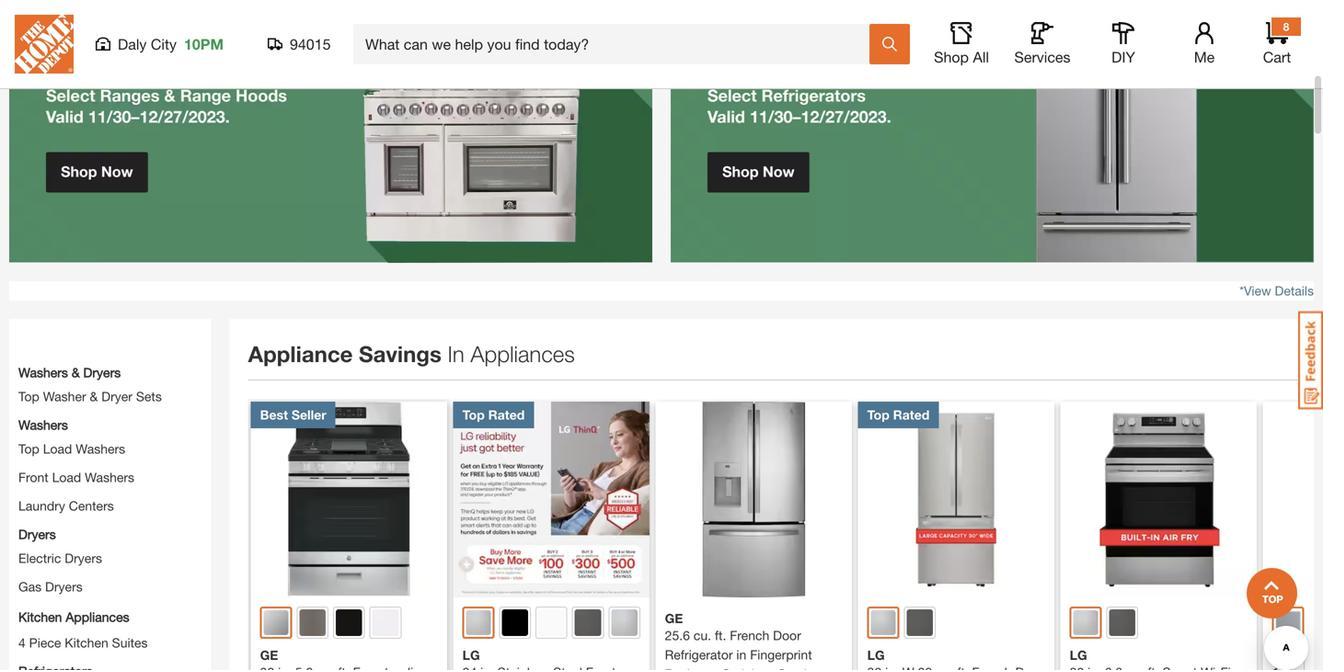 Task type: describe. For each thing, give the bounding box(es) containing it.
top rated for black stainless steel 'icon'
[[867, 407, 930, 423]]

gas
[[18, 579, 42, 595]]

1 vertical spatial appliances
[[66, 610, 129, 625]]

in inside appliance savings in appliances
[[448, 341, 464, 367]]

electric dryers
[[18, 551, 102, 566]]

services
[[1014, 48, 1070, 66]]

piece
[[29, 636, 61, 651]]

gas dryers link
[[18, 579, 83, 595]]

printproof stainless steel image
[[611, 610, 638, 637]]

french
[[730, 629, 769, 644]]

centers
[[69, 498, 114, 514]]

washers link
[[18, 416, 68, 435]]

top inside washers & dryers top washer & dryer sets
[[18, 389, 39, 404]]

top load washers
[[18, 441, 125, 457]]

washers inside washers & dryers top washer & dryer sets
[[18, 365, 68, 380]]

washer
[[43, 389, 86, 404]]

me
[[1194, 48, 1215, 66]]

What can we help you find today? search field
[[365, 25, 869, 63]]

printproof black stainless steel image
[[1109, 610, 1135, 637]]

8
[[1283, 20, 1289, 33]]

stainless steel image for black stainless steel 'icon'
[[871, 611, 896, 636]]

load for top
[[43, 441, 72, 457]]

3 stainless steel image from the left
[[1276, 611, 1300, 636]]

best seller
[[260, 407, 326, 423]]

cu.
[[694, 629, 711, 644]]

door
[[773, 629, 801, 644]]

washers up centers
[[85, 470, 134, 485]]

all
[[973, 48, 989, 66]]

me button
[[1175, 22, 1234, 66]]

appliance
[[248, 341, 353, 367]]

ge for ge 25.6 cu. ft. french door refrigerator in fingerprint resistant stainless stee
[[665, 612, 683, 627]]

seller
[[292, 407, 326, 423]]

ge for ge
[[260, 648, 278, 663]]

1 horizontal spatial &
[[90, 389, 98, 404]]

city
[[151, 35, 177, 53]]

10pm
[[184, 35, 224, 53]]

savings
[[359, 341, 441, 367]]

laundry
[[18, 498, 65, 514]]

4
[[18, 636, 26, 651]]

lg for lg link associated with black image
[[462, 648, 480, 663]]

washers & dryers link
[[18, 363, 121, 382]]

4 piece kitchen suites
[[18, 636, 148, 651]]

load for front
[[52, 470, 81, 485]]

lg link for black stainless steel 'icon'
[[867, 648, 1045, 671]]

black image
[[336, 610, 362, 637]]

stainless steel image for lg
[[1073, 611, 1098, 636]]

ge link
[[260, 648, 438, 671]]

*view details
[[1239, 283, 1314, 298]]

appliances inside appliance savings in appliances
[[471, 341, 575, 367]]

the home depot logo image
[[15, 15, 74, 74]]

up to $900 off*  select ranges & range hoods image
[[9, 0, 652, 263]]

kitchen appliances
[[18, 610, 129, 625]]

resistant
[[665, 667, 719, 671]]

daly city 10pm
[[118, 35, 224, 53]]

daly
[[118, 35, 147, 53]]

shop all
[[934, 48, 989, 66]]

washers down 'washer'
[[18, 417, 68, 433]]

suites
[[112, 636, 148, 651]]

rated for black image
[[488, 407, 525, 423]]

stainless steel image for black image
[[466, 611, 491, 636]]

refrigerator
[[665, 648, 733, 663]]

services button
[[1013, 22, 1072, 66]]

washers up front load washers link
[[76, 441, 125, 457]]

17.5 cu. ft. 3-door french door smart refrigerator in stainless steel, counter depth image
[[1263, 402, 1323, 598]]

laundry centers link
[[18, 498, 114, 514]]

in inside ge 25.6 cu. ft. french door refrigerator in fingerprint resistant stainless stee
[[736, 648, 746, 663]]

front load washers
[[18, 470, 134, 485]]



Task type: locate. For each thing, give the bounding box(es) containing it.
diy button
[[1094, 22, 1153, 66]]

lg for printproof black stainless steel icon lg link
[[1070, 648, 1087, 663]]

1 horizontal spatial white image
[[538, 610, 565, 637]]

1 rated from the left
[[488, 407, 525, 423]]

lg
[[462, 648, 480, 663], [867, 648, 885, 663], [1070, 648, 1087, 663]]

dryers inside washers & dryers top washer & dryer sets
[[83, 365, 121, 380]]

1 vertical spatial &
[[90, 389, 98, 404]]

24 in. stainless steel front control dishwasher with quadwash, 3rd rack & dynamic dry, 48 dba image
[[453, 402, 650, 598], [453, 402, 650, 598]]

load down washers link
[[43, 441, 72, 457]]

black stainless steel image
[[907, 610, 933, 637]]

2 horizontal spatial lg
[[1070, 648, 1087, 663]]

fingerprint
[[750, 648, 812, 663]]

0 horizontal spatial rated
[[488, 407, 525, 423]]

kitchen down kitchen appliances
[[65, 636, 108, 651]]

stainless
[[722, 667, 774, 671]]

white image right black image
[[538, 610, 565, 637]]

details
[[1275, 283, 1314, 298]]

& left dryer
[[90, 389, 98, 404]]

washers up 'washer'
[[18, 365, 68, 380]]

washers & dryers top washer & dryer sets
[[18, 365, 162, 404]]

lg link for black image
[[462, 648, 640, 671]]

lg link down black stainless steel 'icon'
[[867, 648, 1045, 671]]

top rated for black image
[[462, 407, 525, 423]]

electric dryers link
[[18, 551, 102, 566]]

load up the laundry centers link
[[52, 470, 81, 485]]

0 horizontal spatial lg
[[462, 648, 480, 663]]

1 horizontal spatial rated
[[893, 407, 930, 423]]

0 horizontal spatial stainless steel image
[[466, 611, 491, 636]]

ft.
[[715, 629, 726, 644]]

lg link down black image
[[462, 648, 640, 671]]

2 top rated from the left
[[867, 407, 930, 423]]

electric
[[18, 551, 61, 566]]

1 lg link from the left
[[462, 648, 640, 671]]

printproof black stainless steel image
[[575, 610, 601, 637]]

25.6 cu. ft. french door refrigerator in fingerprint resistant stainless steel, energy star image
[[656, 402, 852, 598]]

2 white image from the left
[[538, 610, 565, 637]]

1 horizontal spatial appliances
[[471, 341, 575, 367]]

dryer
[[101, 389, 132, 404]]

1 horizontal spatial top rated
[[867, 407, 930, 423]]

0 vertical spatial &
[[72, 365, 80, 380]]

stainless steel image up samsung
[[1276, 611, 1300, 636]]

white image right black icon
[[372, 610, 399, 637]]

shop all button
[[932, 22, 991, 66]]

black image
[[502, 610, 528, 637]]

stainless steel image left fingerprint resistant slate icon
[[264, 611, 288, 636]]

in right savings
[[448, 341, 464, 367]]

0 vertical spatial load
[[43, 441, 72, 457]]

0 vertical spatial kitchen
[[18, 610, 62, 625]]

samsung
[[1272, 648, 1323, 663]]

2 stainless steel image from the left
[[1073, 611, 1098, 636]]

top rated
[[462, 407, 525, 423], [867, 407, 930, 423]]

3 lg link from the left
[[1070, 648, 1248, 671]]

top
[[18, 389, 39, 404], [462, 407, 485, 423], [867, 407, 889, 423], [18, 441, 39, 457]]

stainless steel image
[[264, 611, 288, 636], [1073, 611, 1098, 636]]

1 white image from the left
[[372, 610, 399, 637]]

*view details link
[[1239, 283, 1314, 298]]

0 horizontal spatial ge
[[260, 648, 278, 663]]

1 vertical spatial in
[[736, 648, 746, 663]]

stainless steel image left printproof black stainless steel icon
[[1073, 611, 1098, 636]]

washers
[[18, 365, 68, 380], [18, 417, 68, 433], [76, 441, 125, 457], [85, 470, 134, 485]]

1 stainless steel image from the left
[[264, 611, 288, 636]]

dryers up gas dryers
[[65, 551, 102, 566]]

gas dryers
[[18, 579, 83, 595]]

1 vertical spatial ge
[[260, 648, 278, 663]]

1 top rated from the left
[[462, 407, 525, 423]]

2 horizontal spatial lg link
[[1070, 648, 1248, 671]]

1 stainless steel image from the left
[[466, 611, 491, 636]]

ge 25.6 cu. ft. french door refrigerator in fingerprint resistant stainless stee
[[665, 612, 812, 671]]

up to $800 off*  select refrigerators image
[[671, 0, 1314, 262]]

0 horizontal spatial kitchen
[[18, 610, 62, 625]]

in
[[448, 341, 464, 367], [736, 648, 746, 663]]

1 horizontal spatial stainless steel image
[[1073, 611, 1098, 636]]

dryers
[[83, 365, 121, 380], [18, 527, 56, 542], [65, 551, 102, 566], [45, 579, 83, 595]]

kitchen up piece
[[18, 610, 62, 625]]

1 horizontal spatial lg
[[867, 648, 885, 663]]

shop
[[934, 48, 969, 66]]

0 horizontal spatial &
[[72, 365, 80, 380]]

appliances
[[471, 341, 575, 367], [66, 610, 129, 625]]

ge inside ge 25.6 cu. ft. french door refrigerator in fingerprint resistant stainless stee
[[665, 612, 683, 627]]

top load washers link
[[18, 441, 125, 457]]

kitchen
[[18, 610, 62, 625], [65, 636, 108, 651]]

cart 8
[[1263, 20, 1291, 66]]

load
[[43, 441, 72, 457], [52, 470, 81, 485]]

lg for lg link for black stainless steel 'icon'
[[867, 648, 885, 663]]

diy
[[1112, 48, 1135, 66]]

cart
[[1263, 48, 1291, 66]]

top washer & dryer sets link
[[18, 389, 162, 404]]

ge
[[665, 612, 683, 627], [260, 648, 278, 663]]

front
[[18, 470, 48, 485]]

1 vertical spatial kitchen
[[65, 636, 108, 651]]

0 horizontal spatial lg link
[[462, 648, 640, 671]]

30 in. w 22 cu. ft. french door refrigerator with ice maker in stainless steel image
[[858, 402, 1054, 598]]

2 lg from the left
[[867, 648, 885, 663]]

front load washers link
[[18, 470, 134, 485]]

stainless steel image left black image
[[466, 611, 491, 636]]

lg link for printproof black stainless steel icon
[[1070, 648, 1248, 671]]

&
[[72, 365, 80, 380], [90, 389, 98, 404]]

in up stainless
[[736, 648, 746, 663]]

0 horizontal spatial stainless steel image
[[264, 611, 288, 636]]

sets
[[136, 389, 162, 404]]

samsung link
[[1272, 648, 1323, 671]]

0 vertical spatial ge
[[665, 612, 683, 627]]

4 piece kitchen suites link
[[18, 636, 148, 651]]

2 stainless steel image from the left
[[871, 611, 896, 636]]

25.6
[[665, 629, 690, 644]]

0 horizontal spatial white image
[[372, 610, 399, 637]]

dryers up top washer & dryer sets link on the left bottom of page
[[83, 365, 121, 380]]

stainless steel image left black stainless steel 'icon'
[[871, 611, 896, 636]]

0 vertical spatial appliances
[[471, 341, 575, 367]]

feedback link image
[[1298, 311, 1323, 410]]

rated
[[488, 407, 525, 423], [893, 407, 930, 423]]

2 lg link from the left
[[867, 648, 1045, 671]]

dryers up electric
[[18, 527, 56, 542]]

best
[[260, 407, 288, 423]]

1 horizontal spatial in
[[736, 648, 746, 663]]

30 in. 5.0 cu. ft. freestanding gas range in stainless steel with griddle image
[[251, 402, 447, 598]]

stainless steel image for ge
[[264, 611, 288, 636]]

white image
[[372, 610, 399, 637], [538, 610, 565, 637]]

3 lg from the left
[[1070, 648, 1087, 663]]

0 vertical spatial in
[[448, 341, 464, 367]]

94015 button
[[268, 35, 331, 53]]

2 horizontal spatial stainless steel image
[[1276, 611, 1300, 636]]

appliance savings in appliances
[[248, 341, 575, 367]]

lg link
[[462, 648, 640, 671], [867, 648, 1045, 671], [1070, 648, 1248, 671]]

laundry centers
[[18, 498, 114, 514]]

stainless steel image
[[466, 611, 491, 636], [871, 611, 896, 636], [1276, 611, 1300, 636]]

94015
[[290, 35, 331, 53]]

fingerprint resistant slate image
[[299, 610, 326, 637]]

& up 'washer'
[[72, 365, 80, 380]]

1 horizontal spatial stainless steel image
[[871, 611, 896, 636]]

1 horizontal spatial kitchen
[[65, 636, 108, 651]]

1 vertical spatial load
[[52, 470, 81, 485]]

*view
[[1239, 283, 1271, 298]]

0 horizontal spatial appliances
[[66, 610, 129, 625]]

lg link down printproof black stainless steel icon
[[1070, 648, 1248, 671]]

0 horizontal spatial in
[[448, 341, 464, 367]]

0 horizontal spatial top rated
[[462, 407, 525, 423]]

rated for black stainless steel 'icon'
[[893, 407, 930, 423]]

dryers link
[[18, 525, 56, 544]]

30 in. 6.3 cu. ft. smart wi-fi enabled fan convection electric range oven with airfry and easyclean in. stainless steel image
[[1060, 402, 1257, 598]]

dryers down electric dryers link
[[45, 579, 83, 595]]

2 rated from the left
[[893, 407, 930, 423]]

1 horizontal spatial lg link
[[867, 648, 1045, 671]]

1 horizontal spatial ge
[[665, 612, 683, 627]]

1 lg from the left
[[462, 648, 480, 663]]



Task type: vqa. For each thing, say whether or not it's contained in the screenshot.
appliances
yes



